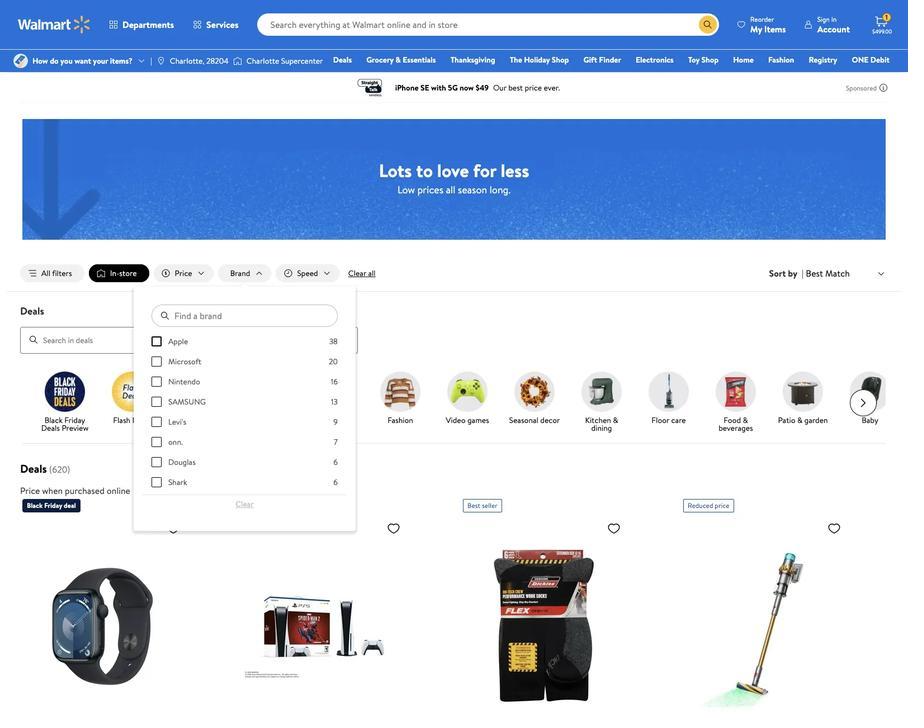 Task type: describe. For each thing, give the bounding box(es) containing it.
charlotte, 28204
[[170, 55, 229, 67]]

grocery & essentials link
[[361, 54, 441, 66]]

items?
[[110, 55, 133, 67]]

best for best match
[[806, 267, 823, 280]]

levi's
[[168, 417, 186, 428]]

floorcare image
[[649, 372, 689, 412]]

seasonal
[[509, 415, 539, 426]]

essentials
[[403, 54, 436, 65]]

black for playstation 5 disc console - marvel's spider-man 2 bundle image
[[247, 501, 263, 510]]

finder
[[599, 54, 621, 65]]

baby image
[[850, 372, 891, 412]]

home image
[[313, 372, 354, 412]]

deals link
[[328, 54, 357, 66]]

lots to love for less low prices all season long.
[[379, 158, 529, 197]]

tech image
[[179, 372, 219, 412]]

kitchen & dining link
[[573, 372, 631, 434]]

food
[[724, 415, 741, 426]]

black friday deal for playstation 5 disc console - marvel's spider-man 2 bundle image
[[247, 501, 296, 510]]

sort by |
[[769, 267, 804, 280]]

floor care link
[[640, 372, 698, 427]]

clear button
[[152, 496, 338, 514]]

sort
[[769, 267, 786, 280]]

games
[[468, 415, 489, 426]]

16
[[331, 377, 338, 388]]

toy shop
[[688, 54, 719, 65]]

by
[[788, 267, 798, 280]]

toy
[[688, 54, 700, 65]]

the holiday shop link
[[505, 54, 574, 66]]

registry link
[[804, 54, 843, 66]]

13
[[331, 397, 338, 408]]

playstation 5 disc console - marvel's spider-man 2 bundle image
[[243, 517, 405, 714]]

gift
[[584, 54, 597, 65]]

kitchen and dining image
[[582, 372, 622, 412]]

clear for clear
[[236, 499, 254, 510]]

group containing apple
[[152, 336, 338, 714]]

& for essentials
[[396, 54, 401, 65]]

sign in account
[[818, 14, 850, 35]]

registry
[[809, 54, 838, 65]]

deals inside black friday deals preview
[[41, 423, 60, 434]]

black friday deal for apple watch series 9 gps 41mm midnight aluminum case with midnight sport band - s/m image
[[27, 501, 76, 510]]

charlotte
[[247, 55, 279, 67]]

flash
[[113, 415, 130, 426]]

debit
[[871, 54, 890, 65]]

black friday deals image
[[45, 372, 85, 412]]

in-
[[110, 268, 119, 279]]

best match
[[806, 267, 850, 280]]

& for beverages
[[743, 415, 748, 426]]

douglas
[[168, 457, 196, 468]]

0 horizontal spatial fashion
[[388, 415, 413, 426]]

deal for playstation 5 disc console - marvel's spider-man 2 bundle image
[[284, 501, 296, 510]]

your
[[93, 55, 108, 67]]

all inside lots to love for less low prices all season long.
[[446, 183, 456, 197]]

one debit walmart+
[[852, 54, 890, 81]]

walmart+ link
[[852, 69, 895, 82]]

all
[[41, 268, 50, 279]]

one
[[852, 54, 869, 65]]

& for garden
[[798, 415, 803, 426]]

items
[[765, 23, 786, 35]]

20
[[329, 356, 338, 368]]

black friday deals preview
[[41, 415, 89, 434]]

sponsored
[[846, 83, 877, 93]]

video games image
[[448, 372, 488, 412]]

microsoft
[[168, 356, 201, 368]]

in-store button
[[89, 265, 149, 283]]

black for apple watch series 9 gps 41mm midnight aluminum case with midnight sport band - s/m image
[[27, 501, 43, 510]]

6 for shark
[[334, 477, 338, 488]]

brand button
[[218, 265, 272, 283]]

samsung
[[168, 397, 206, 408]]

search icon image
[[704, 20, 713, 29]]

preview
[[62, 423, 89, 434]]

love
[[437, 158, 469, 183]]

all filters button
[[20, 265, 84, 283]]

video games link
[[439, 372, 497, 427]]

services
[[206, 18, 239, 31]]

match
[[826, 267, 850, 280]]

grocery & essentials
[[367, 54, 436, 65]]

seasonal decor
[[509, 415, 560, 426]]

best match button
[[804, 266, 888, 281]]

(620)
[[49, 464, 70, 476]]

0 vertical spatial fashion link
[[764, 54, 800, 66]]

clear for clear all
[[348, 268, 366, 279]]

less
[[501, 158, 529, 183]]

thanksgiving
[[451, 54, 495, 65]]

long.
[[490, 183, 511, 197]]

for
[[473, 158, 497, 183]]

baby link
[[841, 372, 899, 427]]

all filters
[[41, 268, 72, 279]]

the
[[510, 54, 522, 65]]

flash deals image
[[112, 372, 152, 412]]

floor
[[652, 415, 670, 426]]

best for best seller
[[468, 501, 481, 510]]

nintendo
[[168, 377, 200, 388]]

sign
[[818, 14, 830, 24]]

lots
[[379, 158, 412, 183]]

patio & garden link
[[774, 372, 832, 427]]

holiday
[[524, 54, 550, 65]]

dyson v15 detect absolute vacuum | iron/gold | new image
[[684, 517, 846, 714]]

kitchen
[[585, 415, 611, 426]]

my
[[751, 23, 762, 35]]

video games
[[446, 415, 489, 426]]

1
[[886, 12, 888, 22]]

 image for how do you want your items?
[[13, 54, 28, 68]]



Task type: locate. For each thing, give the bounding box(es) containing it.
0 horizontal spatial |
[[150, 55, 152, 67]]

patio
[[778, 415, 796, 426]]

0 vertical spatial home link
[[728, 54, 759, 66]]

| inside sort and filter section element
[[802, 267, 804, 280]]

home down 13
[[323, 415, 344, 426]]

0 vertical spatial 6
[[334, 457, 338, 468]]

7
[[334, 437, 338, 448]]

thanksgiving link
[[446, 54, 500, 66]]

0 horizontal spatial home link
[[304, 372, 362, 427]]

9
[[334, 417, 338, 428]]

reduced
[[688, 501, 713, 510]]

onn.
[[168, 437, 183, 448]]

deals inside search field
[[20, 304, 44, 318]]

1 horizontal spatial best
[[806, 267, 823, 280]]

shop inside 'link'
[[552, 54, 569, 65]]

1 black friday deal from the left
[[27, 501, 76, 510]]

6 for douglas
[[334, 457, 338, 468]]

price button
[[154, 265, 214, 283]]

garden
[[805, 415, 828, 426]]

0 vertical spatial price
[[175, 268, 192, 279]]

2 horizontal spatial black
[[247, 501, 263, 510]]

all
[[446, 183, 456, 197], [368, 268, 376, 279]]

video
[[446, 415, 466, 426]]

 image for charlotte, 28204
[[157, 56, 165, 65]]

Search in deals search field
[[20, 327, 358, 354]]

1 horizontal spatial deal
[[284, 501, 296, 510]]

legal information image
[[135, 486, 144, 495]]

baby
[[862, 415, 879, 426]]

walmart+
[[857, 70, 890, 81]]

deals left (620)
[[20, 461, 47, 476]]

price left "when"
[[20, 485, 40, 497]]

1 horizontal spatial all
[[446, 183, 456, 197]]

kitchen & dining
[[585, 415, 618, 434]]

clear inside button
[[236, 499, 254, 510]]

sign in to add to favorites list, dyson v15 detect absolute vacuum | iron/gold | new image
[[828, 522, 841, 536]]

0 vertical spatial |
[[150, 55, 152, 67]]

one debit link
[[847, 54, 895, 66]]

gift finder link
[[579, 54, 626, 66]]

0 vertical spatial best
[[806, 267, 823, 280]]

2 black friday deal from the left
[[247, 501, 296, 510]]

1 horizontal spatial black
[[45, 415, 63, 426]]

filters
[[52, 268, 72, 279]]

black friday deals preview link
[[36, 372, 94, 434]]

low
[[398, 183, 415, 197]]

prices
[[418, 183, 444, 197]]

price when purchased online
[[20, 485, 130, 497]]

deals (620)
[[20, 461, 70, 476]]

fashion down items
[[769, 54, 795, 65]]

supercenter
[[281, 55, 323, 67]]

seasonal decor image
[[515, 372, 555, 412]]

sort and filter section element
[[7, 256, 902, 291]]

 image left 'how'
[[13, 54, 28, 68]]

1 horizontal spatial fashion
[[769, 54, 795, 65]]

sign in to add to favorites list, genuine dickies men's dri-tech crew socks, 6-pack image
[[607, 522, 621, 536]]

None checkbox
[[152, 337, 162, 347], [152, 357, 162, 367], [152, 397, 162, 407], [152, 437, 162, 448], [152, 458, 162, 468], [152, 478, 162, 488], [152, 337, 162, 347], [152, 357, 162, 367], [152, 397, 162, 407], [152, 437, 162, 448], [152, 458, 162, 468], [152, 478, 162, 488]]

friday for apple watch series 9 gps 41mm midnight aluminum case with midnight sport band - s/m image
[[44, 501, 62, 510]]

group
[[152, 336, 338, 714]]

floor care
[[652, 415, 686, 426]]

| right items?
[[150, 55, 152, 67]]

1 vertical spatial home
[[323, 415, 344, 426]]

electronics link
[[631, 54, 679, 66]]

0 horizontal spatial black
[[27, 501, 43, 510]]

0 vertical spatial fashion
[[769, 54, 795, 65]]

fashion down 'fashion' image
[[388, 415, 413, 426]]

best seller
[[468, 501, 498, 510]]

search image
[[29, 336, 38, 345]]

1 horizontal spatial black friday deal
[[247, 501, 296, 510]]

sign in to add to favorites list, apple watch series 9 gps 41mm midnight aluminum case with midnight sport band - s/m image
[[167, 522, 180, 536]]

& right dining
[[613, 415, 618, 426]]

food & beverages image
[[716, 372, 756, 412]]

 image left charlotte,
[[157, 56, 165, 65]]

friday
[[64, 415, 85, 426], [44, 501, 62, 510], [265, 501, 283, 510]]

& for dining
[[613, 415, 618, 426]]

want
[[75, 55, 91, 67]]

0 vertical spatial clear
[[348, 268, 366, 279]]

Walmart Site-Wide search field
[[257, 13, 719, 36]]

2 horizontal spatial  image
[[233, 55, 242, 67]]

charlotte,
[[170, 55, 205, 67]]

clear all
[[348, 268, 376, 279]]

& right the 'patio'
[[798, 415, 803, 426]]

0 vertical spatial all
[[446, 183, 456, 197]]

brand
[[230, 268, 250, 279]]

1 vertical spatial home link
[[304, 372, 362, 427]]

1 vertical spatial price
[[20, 485, 40, 497]]

deals left preview
[[41, 423, 60, 434]]

0 horizontal spatial shop
[[552, 54, 569, 65]]

1 horizontal spatial |
[[802, 267, 804, 280]]

1 6 from the top
[[334, 457, 338, 468]]

how do you want your items?
[[32, 55, 133, 67]]

to
[[416, 158, 433, 183]]

seller
[[482, 501, 498, 510]]

clear
[[348, 268, 366, 279], [236, 499, 254, 510]]

1 horizontal spatial fashion link
[[764, 54, 800, 66]]

deals left grocery
[[333, 54, 352, 65]]

2 deal from the left
[[284, 501, 296, 510]]

price
[[715, 501, 730, 510]]

reorder my items
[[751, 14, 786, 35]]

2 6 from the top
[[334, 477, 338, 488]]

black
[[45, 415, 63, 426], [27, 501, 43, 510], [247, 501, 263, 510]]

& inside food & beverages
[[743, 415, 748, 426]]

Search search field
[[257, 13, 719, 36]]

all inside "button"
[[368, 268, 376, 279]]

0 horizontal spatial price
[[20, 485, 40, 497]]

deals right flash
[[132, 415, 151, 426]]

speed button
[[276, 265, 339, 283]]

patio & garden
[[778, 415, 828, 426]]

$499.00
[[873, 27, 892, 35]]

patio & garden image
[[783, 372, 823, 412]]

home link down 20 at the left
[[304, 372, 362, 427]]

in-store
[[110, 268, 137, 279]]

toy shop link
[[683, 54, 724, 66]]

reduced price
[[688, 501, 730, 510]]

you
[[60, 55, 73, 67]]

food & beverages link
[[707, 372, 765, 434]]

walmart image
[[18, 16, 91, 34]]

Find a brand search field
[[152, 305, 338, 327]]

1 vertical spatial clear
[[236, 499, 254, 510]]

price inside dropdown button
[[175, 268, 192, 279]]

0 vertical spatial home
[[733, 54, 754, 65]]

1 vertical spatial best
[[468, 501, 481, 510]]

1 vertical spatial all
[[368, 268, 376, 279]]

speed
[[297, 268, 318, 279]]

price right the 'store'
[[175, 268, 192, 279]]

departments
[[123, 18, 174, 31]]

1 horizontal spatial shop
[[702, 54, 719, 65]]

apple watch series 9 gps 41mm midnight aluminum case with midnight sport band - s/m image
[[22, 517, 185, 714]]

flash deals link
[[103, 372, 161, 427]]

0 horizontal spatial  image
[[13, 54, 28, 68]]

deals up search image
[[20, 304, 44, 318]]

0 horizontal spatial deal
[[64, 501, 76, 510]]

home link down my
[[728, 54, 759, 66]]

best
[[806, 267, 823, 280], [468, 501, 481, 510]]

home
[[733, 54, 754, 65], [323, 415, 344, 426]]

black inside black friday deals preview
[[45, 415, 63, 426]]

Deals search field
[[7, 304, 902, 354]]

0 horizontal spatial home
[[323, 415, 344, 426]]

shop right the holiday
[[552, 54, 569, 65]]

1 horizontal spatial clear
[[348, 268, 366, 279]]

1 vertical spatial |
[[802, 267, 804, 280]]

how
[[32, 55, 48, 67]]

None checkbox
[[152, 377, 162, 387], [152, 417, 162, 427], [152, 377, 162, 387], [152, 417, 162, 427]]

deal for apple watch series 9 gps 41mm midnight aluminum case with midnight sport band - s/m image
[[64, 501, 76, 510]]

1 horizontal spatial home link
[[728, 54, 759, 66]]

2 horizontal spatial friday
[[265, 501, 283, 510]]

 image
[[13, 54, 28, 68], [233, 55, 242, 67], [157, 56, 165, 65]]

1 vertical spatial fashion
[[388, 415, 413, 426]]

1 horizontal spatial friday
[[64, 415, 85, 426]]

best inside best match popup button
[[806, 267, 823, 280]]

genuine dickies men's dri-tech crew socks, 6-pack image
[[463, 517, 625, 714]]

0 horizontal spatial all
[[368, 268, 376, 279]]

lots to love for less. low prices all season long. image
[[22, 119, 886, 240]]

& right food
[[743, 415, 748, 426]]

38
[[329, 336, 338, 347]]

& inside kitchen & dining
[[613, 415, 618, 426]]

best left the seller
[[468, 501, 481, 510]]

 image for charlotte supercenter
[[233, 55, 242, 67]]

0 horizontal spatial black friday deal
[[27, 501, 76, 510]]

1 $499.00
[[873, 12, 892, 35]]

friday for playstation 5 disc console - marvel's spider-man 2 bundle image
[[265, 501, 283, 510]]

sign in to add to favorites list, playstation 5 disc console - marvel's spider-man 2 bundle image
[[387, 522, 401, 536]]

 image right 28204
[[233, 55, 242, 67]]

shark
[[168, 477, 187, 488]]

care
[[672, 415, 686, 426]]

price for price
[[175, 268, 192, 279]]

friday inside black friday deals preview
[[64, 415, 85, 426]]

departments button
[[100, 11, 184, 38]]

grocery
[[367, 54, 394, 65]]

fashion image
[[380, 372, 421, 412]]

1 deal from the left
[[64, 501, 76, 510]]

black friday deal
[[27, 501, 76, 510], [247, 501, 296, 510]]

price for price when purchased online
[[20, 485, 40, 497]]

6
[[334, 457, 338, 468], [334, 477, 338, 488]]

charlotte supercenter
[[247, 55, 323, 67]]

| right by
[[802, 267, 804, 280]]

1 vertical spatial fashion link
[[371, 372, 430, 427]]

0 horizontal spatial clear
[[236, 499, 254, 510]]

clear inside "button"
[[348, 268, 366, 279]]

1 horizontal spatial  image
[[157, 56, 165, 65]]

account
[[818, 23, 850, 35]]

2 shop from the left
[[702, 54, 719, 65]]

electronics
[[636, 54, 674, 65]]

1 horizontal spatial price
[[175, 268, 192, 279]]

0 horizontal spatial friday
[[44, 501, 62, 510]]

1 horizontal spatial home
[[733, 54, 754, 65]]

shop right toy
[[702, 54, 719, 65]]

0 horizontal spatial fashion link
[[371, 372, 430, 427]]

& right grocery
[[396, 54, 401, 65]]

1 vertical spatial 6
[[334, 477, 338, 488]]

the holiday shop
[[510, 54, 569, 65]]

apple
[[168, 336, 188, 347]]

home down my
[[733, 54, 754, 65]]

purchased
[[65, 485, 105, 497]]

1 shop from the left
[[552, 54, 569, 65]]

best right by
[[806, 267, 823, 280]]

next slide for chipmodulewithimages list image
[[850, 390, 877, 417]]

decor
[[541, 415, 560, 426]]

home link
[[728, 54, 759, 66], [304, 372, 362, 427]]

0 horizontal spatial best
[[468, 501, 481, 510]]



Task type: vqa. For each thing, say whether or not it's contained in the screenshot.
"Beautiful Drew Chair by Drew Barrymore, Sage"
no



